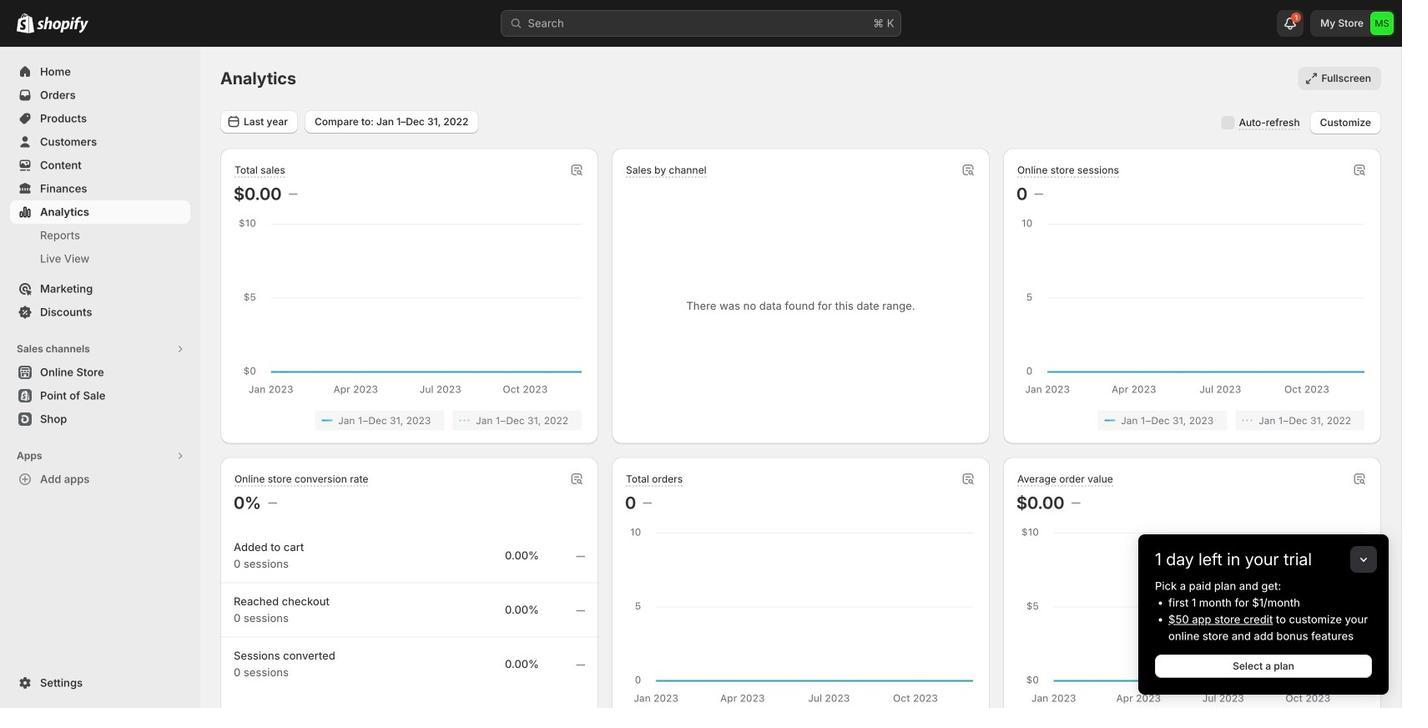 Task type: vqa. For each thing, say whether or not it's contained in the screenshot.
"sessions" within the Sessions converted 0 sessions
no



Task type: describe. For each thing, give the bounding box(es) containing it.
shopify image
[[37, 16, 89, 33]]

shopify image
[[17, 13, 34, 33]]



Task type: locate. For each thing, give the bounding box(es) containing it.
1 list from the left
[[237, 410, 582, 430]]

1 horizontal spatial list
[[1020, 410, 1365, 430]]

my store image
[[1371, 12, 1394, 35]]

list
[[237, 410, 582, 430], [1020, 410, 1365, 430]]

2 list from the left
[[1020, 410, 1365, 430]]

0 horizontal spatial list
[[237, 410, 582, 430]]



